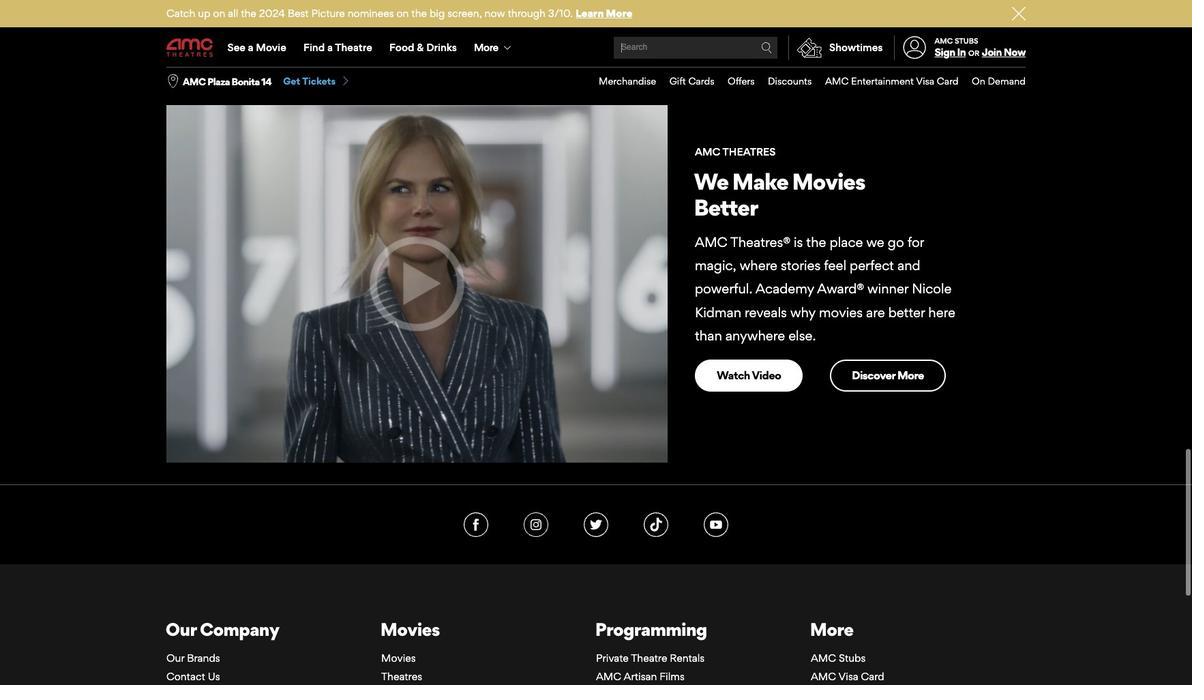 Task type: describe. For each thing, give the bounding box(es) containing it.
screen,
[[448, 7, 482, 20]]

visa inside amc stubs amc visa card
[[839, 670, 859, 683]]

user profile image
[[896, 36, 934, 59]]

1 horizontal spatial the
[[412, 7, 427, 20]]

here
[[929, 304, 956, 320]]

big
[[430, 7, 445, 20]]

powerful.
[[695, 281, 753, 297]]

on
[[972, 75, 986, 87]]

get for get tickets link under the catch up on all the 2024 best picture nominees on the big screen, now through 3/10. learn more
[[363, 38, 382, 52]]

amc for amc theatres® is the place we go for magic, where stories feel perfect and powerful. academy award® winner nicole kidman reveals why movies are better here than anywhere else.
[[695, 234, 728, 250]]

gift
[[670, 75, 686, 87]]

get tickets link down the catch up on all the 2024 best picture nominees on the big screen, now through 3/10. learn more
[[341, 29, 441, 61]]

kidman
[[695, 304, 742, 320]]

get for get tickets link underneath 'find'
[[283, 75, 300, 87]]

winner
[[868, 281, 909, 297]]

our for our company
[[166, 618, 197, 640]]

theatre inside private theatre rentals amc artisan films
[[631, 652, 668, 665]]

magic,
[[695, 257, 737, 274]]

in
[[958, 46, 966, 59]]

perfect
[[850, 257, 895, 274]]

our for our brands contact us
[[166, 652, 184, 665]]

demand
[[988, 75, 1026, 87]]

learn more link
[[576, 7, 633, 20]]

reveals
[[745, 304, 787, 320]]

more right learn
[[606, 7, 633, 20]]

&
[[417, 41, 424, 54]]

amc youtube image
[[704, 513, 729, 537]]

movies inside movies theatres
[[381, 652, 416, 665]]

amc for amc stubs sign in or join now
[[935, 36, 953, 46]]

1,
[[575, 9, 580, 20]]

we
[[867, 234, 885, 250]]

academy
[[756, 281, 815, 297]]

gift cards link
[[657, 68, 715, 95]]

tickets down the catch up on all the 2024 best picture nominees on the big screen, now through 3/10. learn more
[[383, 38, 419, 52]]

cookie consent banner dialog
[[0, 648, 1193, 685]]

brands
[[187, 652, 220, 665]]

get tickets link up amc entertainment visa card
[[865, 29, 965, 61]]

artisan
[[624, 670, 657, 683]]

sign in or join amc stubs element
[[894, 29, 1026, 67]]

watch video link
[[695, 360, 803, 391]]

where
[[740, 257, 778, 274]]

make
[[733, 168, 789, 195]]

movies theatres
[[381, 652, 422, 683]]

3/10.
[[548, 7, 573, 20]]

card inside amc stubs amc visa card
[[862, 670, 885, 683]]

amc facebook image
[[464, 513, 489, 537]]

amc entertainment visa card link
[[812, 68, 959, 95]]

our company
[[166, 618, 279, 640]]

tickets down 'find'
[[302, 75, 336, 87]]

amc visa card link
[[811, 670, 885, 683]]

amc instagram image
[[524, 513, 549, 537]]

featured movies
[[166, 20, 382, 53]]

entertainment
[[852, 75, 914, 87]]

picture
[[311, 7, 345, 20]]

nominees
[[348, 7, 394, 20]]

dec for get tickets link under the catch up on all the 2024 best picture nominees on the big screen, now through 3/10. learn more
[[381, 9, 398, 20]]

discover more link
[[831, 360, 946, 391]]

movies up movies link
[[381, 618, 440, 640]]

see a movie
[[228, 41, 286, 54]]

amc for amc entertainment visa card
[[826, 75, 849, 87]]

amc plaza bonita 14 button
[[183, 75, 272, 88]]

now
[[485, 7, 505, 20]]

search the AMC website text field
[[620, 43, 762, 53]]

amc for amc theatres
[[695, 145, 721, 158]]

movies inside we make movies better
[[793, 168, 866, 195]]

feel
[[824, 257, 847, 274]]

2 released dec 22, 2023 from the left
[[341, 9, 437, 20]]

more right the discover at the bottom right of page
[[898, 368, 924, 382]]

place
[[830, 234, 863, 250]]

us
[[208, 670, 220, 683]]

get tickets for get tickets link above offers
[[712, 38, 769, 52]]

we make movies better
[[694, 168, 866, 221]]

amc theatres
[[695, 145, 776, 158]]

2024
[[259, 7, 285, 20]]

released for get tickets link under the catch up on all the 2024 best picture nominees on the big screen, now through 3/10. learn more
[[341, 9, 379, 20]]

films
[[660, 670, 685, 683]]

see a movie link
[[219, 29, 295, 67]]

get for get tickets link under up
[[188, 38, 207, 52]]

see
[[228, 41, 246, 54]]

amc instagram image
[[524, 513, 549, 537]]

best
[[288, 7, 309, 20]]

discounts link
[[755, 68, 812, 95]]

watch
[[717, 368, 750, 382]]

better
[[889, 304, 925, 320]]

find
[[304, 41, 325, 54]]

tickets down all
[[209, 38, 245, 52]]

watch video
[[717, 368, 781, 382]]

join
[[982, 46, 1002, 59]]

catch
[[166, 7, 195, 20]]

get for get tickets link above offers
[[712, 38, 731, 52]]

stubs for in
[[955, 36, 979, 46]]

menu containing merchandise
[[586, 68, 1026, 95]]

amc stubs link
[[811, 652, 866, 665]]

released for get tickets link under up
[[166, 9, 204, 20]]

amc inside private theatre rentals amc artisan films
[[596, 670, 622, 683]]

our brands contact us
[[166, 652, 220, 683]]

stories
[[781, 257, 821, 274]]

on demand link
[[959, 68, 1026, 95]]

sign
[[935, 46, 956, 59]]

stubs for visa
[[839, 652, 866, 665]]

amc facebook image
[[464, 513, 489, 537]]

2 on from the left
[[397, 7, 409, 20]]

up
[[198, 7, 210, 20]]

are
[[867, 304, 885, 320]]

showtimes link
[[789, 35, 883, 60]]

tickets left in
[[907, 38, 943, 52]]

better
[[694, 194, 758, 221]]

food & drinks
[[390, 41, 457, 54]]

tickets up offers
[[733, 38, 769, 52]]

movie
[[256, 41, 286, 54]]

more up amc stubs link
[[810, 618, 854, 640]]

1 2023 from the left
[[240, 9, 263, 20]]

3 dec from the left
[[556, 9, 572, 20]]

private theatre rentals link
[[596, 652, 705, 665]]

merchandise link
[[586, 68, 657, 95]]

cards
[[689, 75, 715, 87]]



Task type: locate. For each thing, give the bounding box(es) containing it.
1 22, from the left
[[225, 9, 238, 20]]

2023
[[240, 9, 263, 20], [415, 9, 437, 20], [582, 9, 605, 20]]

1 horizontal spatial theatre
[[631, 652, 668, 665]]

menu down learn
[[166, 29, 1026, 67]]

3 released from the left
[[516, 9, 553, 20]]

0 vertical spatial visa
[[916, 75, 935, 87]]

movies up place
[[793, 168, 866, 195]]

the left the 'big'
[[412, 7, 427, 20]]

rentals
[[670, 652, 705, 665]]

amc up we
[[695, 145, 721, 158]]

2 dec from the left
[[381, 9, 398, 20]]

dec up food
[[381, 9, 398, 20]]

2 horizontal spatial dec
[[556, 9, 572, 20]]

2023 up food & drinks
[[415, 9, 437, 20]]

amc inside button
[[183, 75, 206, 87]]

1 released dec 22, 2023 from the left
[[166, 9, 263, 20]]

contact
[[166, 670, 205, 683]]

theatre down nominees
[[335, 41, 372, 54]]

visa down user profile image
[[916, 75, 935, 87]]

tickets
[[209, 38, 245, 52], [383, 38, 419, 52], [733, 38, 769, 52], [907, 38, 943, 52], [302, 75, 336, 87]]

amc entertainment visa card
[[826, 75, 959, 87]]

food
[[390, 41, 415, 54]]

a for theatre
[[327, 41, 333, 54]]

we
[[694, 168, 729, 195]]

more information about image
[[237, 0, 246, 7]]

theatres
[[723, 145, 776, 158]]

for
[[908, 234, 924, 250]]

amc for amc plaza bonita 14
[[183, 75, 206, 87]]

0 horizontal spatial visa
[[839, 670, 859, 683]]

visa inside menu
[[916, 75, 935, 87]]

go
[[888, 234, 905, 250]]

get tickets up offers
[[712, 38, 769, 52]]

1 vertical spatial stubs
[[839, 652, 866, 665]]

learn
[[576, 7, 604, 20]]

1 horizontal spatial on
[[397, 7, 409, 20]]

join now button
[[982, 46, 1026, 59]]

amc youtube image
[[704, 513, 729, 537]]

amc stubs sign in or join now
[[935, 36, 1026, 59]]

get for get tickets link above amc entertainment visa card
[[887, 38, 906, 52]]

1 horizontal spatial dec
[[381, 9, 398, 20]]

bonita
[[232, 75, 260, 87]]

all
[[228, 7, 238, 20]]

nicole kidman image
[[166, 105, 668, 463]]

get tickets down the catch up on all the 2024 best picture nominees on the big screen, now through 3/10. learn more
[[363, 38, 419, 52]]

a for movie
[[248, 41, 254, 54]]

movies up theatres
[[381, 652, 416, 665]]

private
[[596, 652, 629, 665]]

merchandise
[[599, 75, 657, 87]]

card down amc stubs link
[[862, 670, 885, 683]]

now
[[1004, 46, 1026, 59]]

0 horizontal spatial a
[[248, 41, 254, 54]]

on
[[213, 7, 225, 20], [397, 7, 409, 20]]

movies down picture
[[289, 20, 382, 53]]

1 vertical spatial menu
[[586, 68, 1026, 95]]

showtimes image
[[789, 35, 830, 60]]

2023 down more information about image
[[240, 9, 263, 20]]

22, for get tickets link under the catch up on all the 2024 best picture nominees on the big screen, now through 3/10. learn more
[[400, 9, 413, 20]]

amc stubs amc visa card
[[811, 652, 885, 683]]

our brands link
[[166, 652, 220, 665]]

a
[[248, 41, 254, 54], [327, 41, 333, 54]]

0 horizontal spatial the
[[241, 7, 256, 20]]

on right nominees
[[397, 7, 409, 20]]

the
[[241, 7, 256, 20], [412, 7, 427, 20], [807, 234, 827, 250]]

the inside 'amc theatres® is the place we go for magic, where stories feel perfect and powerful. academy award® winner nicole kidman reveals why movies are better here than anywhere else.'
[[807, 234, 827, 250]]

amc
[[935, 36, 953, 46], [826, 75, 849, 87], [183, 75, 206, 87], [695, 145, 721, 158], [695, 234, 728, 250], [811, 652, 837, 665], [596, 670, 622, 683], [811, 670, 837, 683]]

on left all
[[213, 7, 225, 20]]

card down sign in button
[[937, 75, 959, 87]]

get down up
[[188, 38, 207, 52]]

get tickets link down 'find'
[[283, 75, 351, 88]]

more down now
[[474, 41, 498, 54]]

video
[[752, 368, 781, 382]]

movies
[[289, 20, 382, 53], [793, 168, 866, 195], [381, 618, 440, 640], [381, 652, 416, 665]]

amc up magic,
[[695, 234, 728, 250]]

1 dec from the left
[[206, 9, 223, 20]]

stubs
[[955, 36, 979, 46], [839, 652, 866, 665]]

amc up amc visa card link
[[811, 652, 837, 665]]

menu containing more
[[166, 29, 1026, 67]]

get tickets link down up
[[166, 29, 266, 61]]

and
[[898, 257, 921, 274]]

discounts
[[768, 75, 812, 87]]

programming
[[596, 618, 707, 640]]

1 released from the left
[[166, 9, 204, 20]]

through
[[508, 7, 546, 20]]

find a theatre link
[[295, 29, 381, 67]]

0 vertical spatial our
[[166, 618, 197, 640]]

0 horizontal spatial theatre
[[335, 41, 372, 54]]

1 horizontal spatial card
[[937, 75, 959, 87]]

our up our brands link
[[166, 618, 197, 640]]

0 horizontal spatial 22,
[[225, 9, 238, 20]]

more button
[[466, 29, 523, 67]]

menu down showtimes image
[[586, 68, 1026, 95]]

1 vertical spatial our
[[166, 652, 184, 665]]

discover more
[[852, 368, 924, 382]]

visa down amc stubs link
[[839, 670, 859, 683]]

amc inside 'amc theatres® is the place we go for magic, where stories feel perfect and powerful. academy award® winner nicole kidman reveals why movies are better here than anywhere else.'
[[695, 234, 728, 250]]

get tickets for get tickets link underneath 'find'
[[283, 75, 336, 87]]

stubs up in
[[955, 36, 979, 46]]

2023 right '1,'
[[582, 9, 605, 20]]

2 released from the left
[[341, 9, 379, 20]]

theatres link
[[381, 670, 422, 683]]

amc theatres® is the place we go for magic, where stories feel perfect and powerful. academy award® winner nicole kidman reveals why movies are better here than anywhere else.
[[695, 234, 956, 344]]

more
[[606, 7, 633, 20], [474, 41, 498, 54], [898, 368, 924, 382], [810, 618, 854, 640]]

a right 'find'
[[327, 41, 333, 54]]

released dec 22, 2023 down more information about image
[[166, 9, 263, 20]]

visa
[[916, 75, 935, 87], [839, 670, 859, 683]]

get up amc entertainment visa card
[[887, 38, 906, 52]]

2 horizontal spatial the
[[807, 234, 827, 250]]

1 horizontal spatial stubs
[[955, 36, 979, 46]]

14
[[262, 75, 272, 87]]

more inside button
[[474, 41, 498, 54]]

theatre inside menu
[[335, 41, 372, 54]]

1 horizontal spatial released
[[341, 9, 379, 20]]

card
[[937, 75, 959, 87], [862, 670, 885, 683]]

sign in button
[[935, 46, 966, 59]]

stubs inside amc stubs sign in or join now
[[955, 36, 979, 46]]

our up contact
[[166, 652, 184, 665]]

our inside our brands contact us
[[166, 652, 184, 665]]

1 on from the left
[[213, 7, 225, 20]]

award®
[[818, 281, 864, 297]]

22, down more information about image
[[225, 9, 238, 20]]

2 22, from the left
[[400, 9, 413, 20]]

1 vertical spatial visa
[[839, 670, 859, 683]]

1 horizontal spatial a
[[327, 41, 333, 54]]

2 horizontal spatial released
[[516, 9, 553, 20]]

get tickets
[[188, 38, 245, 52], [363, 38, 419, 52], [712, 38, 769, 52], [887, 38, 943, 52], [283, 75, 336, 87]]

company
[[200, 618, 279, 640]]

find a theatre
[[304, 41, 372, 54]]

the right is
[[807, 234, 827, 250]]

1 horizontal spatial visa
[[916, 75, 935, 87]]

amc up sign
[[935, 36, 953, 46]]

amc down amc stubs link
[[811, 670, 837, 683]]

theatres®
[[731, 234, 791, 250]]

1 horizontal spatial 2023
[[415, 9, 437, 20]]

footer
[[0, 485, 1193, 685]]

1 horizontal spatial 22,
[[400, 9, 413, 20]]

0 horizontal spatial released
[[166, 9, 204, 20]]

stubs inside amc stubs amc visa card
[[839, 652, 866, 665]]

0 vertical spatial menu
[[166, 29, 1026, 67]]

0 vertical spatial theatre
[[335, 41, 372, 54]]

dec left '1,'
[[556, 9, 572, 20]]

dec left all
[[206, 9, 223, 20]]

released up find a theatre
[[341, 9, 379, 20]]

get right 14
[[283, 75, 300, 87]]

footer containing our company
[[0, 485, 1193, 685]]

1 vertical spatial theatre
[[631, 652, 668, 665]]

than
[[695, 327, 722, 344]]

22, for get tickets link under up
[[225, 9, 238, 20]]

dec for get tickets link under up
[[206, 9, 223, 20]]

0 horizontal spatial on
[[213, 7, 225, 20]]

2 a from the left
[[327, 41, 333, 54]]

2 2023 from the left
[[415, 9, 437, 20]]

get left food
[[363, 38, 382, 52]]

amc left plaza
[[183, 75, 206, 87]]

get tickets link up offers
[[691, 29, 790, 61]]

1 vertical spatial card
[[862, 670, 885, 683]]

released dec 1, 2023
[[516, 9, 605, 20]]

get tickets for get tickets link under the catch up on all the 2024 best picture nominees on the big screen, now through 3/10. learn more
[[363, 38, 419, 52]]

get tickets for get tickets link above amc entertainment visa card
[[887, 38, 943, 52]]

released dec 22, 2023 up food
[[341, 9, 437, 20]]

1 a from the left
[[248, 41, 254, 54]]

amc inside amc stubs sign in or join now
[[935, 36, 953, 46]]

0 horizontal spatial 2023
[[240, 9, 263, 20]]

movies link
[[381, 652, 416, 665]]

anywhere
[[726, 327, 785, 344]]

amc logo image
[[166, 38, 214, 57], [166, 38, 214, 57]]

our
[[166, 618, 197, 640], [166, 652, 184, 665]]

get tickets for get tickets link under up
[[188, 38, 245, 52]]

theatre up the artisan
[[631, 652, 668, 665]]

get tickets down up
[[188, 38, 245, 52]]

discover
[[852, 368, 896, 382]]

get up the offers link
[[712, 38, 731, 52]]

amc artisan films link
[[596, 670, 685, 683]]

0 horizontal spatial stubs
[[839, 652, 866, 665]]

on demand
[[972, 75, 1026, 87]]

or
[[969, 49, 980, 58]]

get tickets up amc entertainment visa card
[[887, 38, 943, 52]]

amc plaza bonita 14
[[183, 75, 272, 87]]

offers
[[728, 75, 755, 87]]

released right now
[[516, 9, 553, 20]]

the down more information about image
[[241, 7, 256, 20]]

catch up on all the 2024 best picture nominees on the big screen, now through 3/10. learn more
[[166, 7, 633, 20]]

card inside menu
[[937, 75, 959, 87]]

submit search icon image
[[762, 42, 772, 53]]

0 vertical spatial card
[[937, 75, 959, 87]]

get tickets down 'find'
[[283, 75, 336, 87]]

amc tiktok image
[[644, 513, 669, 537], [644, 513, 669, 537]]

2 horizontal spatial 2023
[[582, 9, 605, 20]]

amc twitter image
[[584, 513, 609, 537], [584, 513, 609, 537]]

food & drinks link
[[381, 29, 466, 67]]

amc down private
[[596, 670, 622, 683]]

offers link
[[715, 68, 755, 95]]

amc for amc stubs amc visa card
[[811, 652, 837, 665]]

3 2023 from the left
[[582, 9, 605, 20]]

0 vertical spatial stubs
[[955, 36, 979, 46]]

menu
[[166, 29, 1026, 67], [586, 68, 1026, 95]]

stubs up amc visa card link
[[839, 652, 866, 665]]

theatres
[[381, 670, 422, 683]]

amc down showtimes link
[[826, 75, 849, 87]]

is
[[794, 234, 803, 250]]

drinks
[[427, 41, 457, 54]]

featured
[[166, 20, 283, 53]]

released left all
[[166, 9, 204, 20]]

a right see
[[248, 41, 254, 54]]

0 horizontal spatial card
[[862, 670, 885, 683]]

get
[[188, 38, 207, 52], [363, 38, 382, 52], [712, 38, 731, 52], [887, 38, 906, 52], [283, 75, 300, 87]]

1 horizontal spatial released dec 22, 2023
[[341, 9, 437, 20]]

0 horizontal spatial released dec 22, 2023
[[166, 9, 263, 20]]

0 horizontal spatial dec
[[206, 9, 223, 20]]

22, left the 'big'
[[400, 9, 413, 20]]

dec
[[206, 9, 223, 20], [381, 9, 398, 20], [556, 9, 572, 20]]

private theatre rentals amc artisan films
[[596, 652, 705, 683]]



Task type: vqa. For each thing, say whether or not it's contained in the screenshot.


